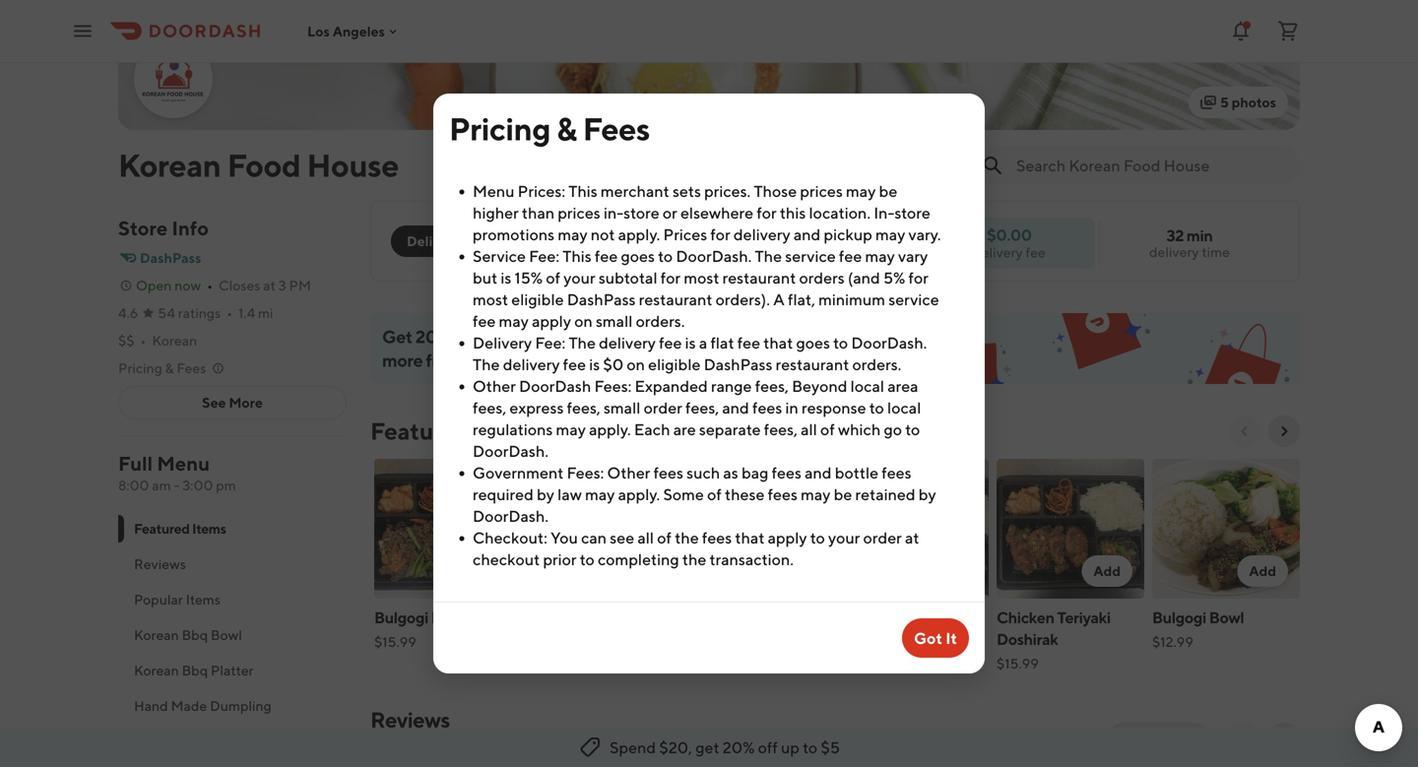 Task type: locate. For each thing, give the bounding box(es) containing it.
doshirak inside braised tofu doshirak
[[841, 630, 903, 649]]

menu
[[473, 182, 515, 200], [157, 452, 210, 475]]

add button for spicy pork doshirak "image"
[[615, 556, 666, 587]]

1 vertical spatial items
[[192, 521, 226, 537]]

1 horizontal spatial menu
[[473, 182, 515, 200]]

at down retained
[[905, 529, 920, 547]]

1 horizontal spatial by
[[919, 485, 937, 504]]

korean food house image
[[118, 0, 1300, 130], [136, 41, 211, 116]]

is left $0
[[589, 355, 600, 374]]

delivery inside 32 min delivery time
[[1150, 244, 1200, 260]]

eligible down 15%
[[512, 290, 564, 309]]

0 horizontal spatial reviews
[[134, 556, 186, 572]]

doshirak for braised
[[841, 630, 903, 649]]

1 horizontal spatial orders.
[[853, 355, 902, 374]]

for right subtotal
[[661, 268, 681, 287]]

most
[[684, 268, 720, 287], [473, 290, 508, 309]]

0 horizontal spatial pricing
[[118, 360, 162, 376]]

may down in-
[[876, 225, 906, 244]]

korean up store info
[[118, 147, 221, 184]]

your
[[564, 268, 596, 287], [581, 326, 616, 347], [829, 529, 860, 547]]

order down expanded
[[644, 399, 683, 417]]

your up $0
[[581, 326, 616, 347]]

2 bbq from the top
[[182, 663, 208, 679]]

$12.99
[[1153, 634, 1194, 650]]

this
[[569, 182, 598, 200], [563, 247, 592, 266]]

bbq for bowl
[[182, 627, 208, 643]]

2 vertical spatial apply.
[[618, 485, 660, 504]]

1 vertical spatial the
[[569, 333, 596, 352]]

most down but
[[473, 290, 508, 309]]

20% inside get 20% off (up to $5) on your order of $20 or more from this store.
[[416, 326, 451, 347]]

this inside menu prices: this merchant sets prices. those prices may be higher than prices in-store or elsewhere for this location. in-store promotions may not apply. ​​prices for delivery and pickup may vary. service fee: this fee goes to doordash. the service fee may vary but is 15% of your subtotal for most restaurant orders (and 5% for most eligible dashpass restaurant orders). a flat, minimum service fee may apply on small orders. delivery fee: the delivery fee is a flat fee that goes to doordash. the delivery fee is $0 on eligible dashpass restaurant orders. other doordash fees: expanded range fees, beyond local area fees, express fees, small order fees, and fees in response to local regulations may apply. each are separate fees, all of which go to doordash. government fees: other fees such as bag fees and bottle fees required by law may apply. some of these fees may be retained by doordash. checkout: you can see all of the fees that apply to your order at checkout prior to completing the transaction.
[[780, 203, 806, 222]]

fees
[[753, 399, 783, 417], [654, 464, 684, 482], [772, 464, 802, 482], [882, 464, 912, 482], [768, 485, 798, 504], [702, 529, 732, 547]]

0 horizontal spatial featured
[[134, 521, 190, 537]]

a
[[699, 333, 708, 352]]

featured down the am
[[134, 521, 190, 537]]

doshirak inside chicken teriyaki doshirak $15.99
[[997, 630, 1059, 649]]

pricing & fees inside dialog
[[449, 110, 650, 147]]

1 vertical spatial is
[[685, 333, 696, 352]]

for down vary
[[909, 268, 929, 287]]

apply down 15%
[[532, 312, 571, 331]]

1 horizontal spatial be
[[879, 182, 898, 200]]

your down retained
[[829, 529, 860, 547]]

or inside menu prices: this merchant sets prices. those prices may be higher than prices in-store or elsewhere for this location. in-store promotions may not apply. ​​prices for delivery and pickup may vary. service fee: this fee goes to doordash. the service fee may vary but is 15% of your subtotal for most restaurant orders (and 5% for most eligible dashpass restaurant orders). a flat, minimum service fee may apply on small orders. delivery fee: the delivery fee is a flat fee that goes to doordash. the delivery fee is $0 on eligible dashpass restaurant orders. other doordash fees: expanded range fees, beyond local area fees, express fees, small order fees, and fees in response to local regulations may apply. each are separate fees, all of which go to doordash. government fees: other fees such as bag fees and bottle fees required by law may apply. some of these fees may be retained by doordash. checkout: you can see all of the fees that apply to your order at checkout prior to completing the transaction.
[[663, 203, 678, 222]]

can
[[581, 529, 607, 547]]

2 horizontal spatial dashpass
[[704, 355, 773, 374]]

1 vertical spatial apply
[[768, 529, 807, 547]]

1 bulgogi from the left
[[374, 608, 429, 627]]

1 by from the left
[[537, 485, 555, 504]]

delivery right vary
[[973, 244, 1023, 261]]

up
[[781, 738, 800, 757]]

this down '(up'
[[466, 350, 495, 371]]

fees inside dialog
[[583, 110, 650, 147]]

doshirak down braised
[[841, 630, 903, 649]]

of down response
[[821, 420, 835, 439]]

of inside get 20% off (up to $5) on your order of $20 or more from this store.
[[665, 326, 681, 347]]

0 vertical spatial this
[[569, 182, 598, 200]]

1 add from the left
[[471, 563, 499, 579]]

hand made dumpling
[[134, 698, 272, 714]]

see
[[610, 529, 635, 547]]

fees
[[583, 110, 650, 147], [177, 360, 206, 376]]

checkout:
[[473, 529, 548, 547]]

​​prices
[[664, 225, 708, 244]]

the
[[675, 529, 699, 547], [683, 550, 707, 569]]

fees up retained
[[882, 464, 912, 482]]

0 vertical spatial fees
[[583, 110, 650, 147]]

delivery inside radio
[[407, 233, 460, 249]]

bag
[[742, 464, 769, 482]]

group order
[[580, 233, 662, 249]]

pricing inside dialog
[[449, 110, 551, 147]]

featured items down from
[[370, 417, 536, 445]]

fees up some
[[654, 464, 684, 482]]

fee: up 15%
[[529, 247, 560, 266]]

0 vertical spatial fee:
[[529, 247, 560, 266]]

1 horizontal spatial reviews
[[370, 707, 450, 733]]

items inside button
[[186, 592, 221, 608]]

0 horizontal spatial menu
[[157, 452, 210, 475]]

pricing & fees inside pricing & fees button
[[118, 360, 206, 376]]

small
[[596, 312, 633, 331], [604, 399, 641, 417]]

fees inside button
[[177, 360, 206, 376]]

0 vertical spatial restaurant
[[723, 268, 796, 287]]

in-
[[874, 203, 895, 222]]

apply up transaction.
[[768, 529, 807, 547]]

local down area
[[888, 399, 922, 417]]

small up each on the bottom of page
[[604, 399, 641, 417]]

the down '(up'
[[473, 355, 500, 374]]

bulgogi inside bulgogi bowl $12.99
[[1153, 608, 1207, 627]]

this right prices:
[[569, 182, 598, 200]]

1 vertical spatial other
[[607, 464, 651, 482]]

32
[[1167, 226, 1184, 245]]

fees for pricing & fees button
[[177, 360, 206, 376]]

previous button of carousel image
[[1237, 424, 1253, 439]]

0 horizontal spatial by
[[537, 485, 555, 504]]

0 horizontal spatial featured items
[[134, 521, 226, 537]]

1 horizontal spatial other
[[607, 464, 651, 482]]

off left up at the bottom right
[[758, 738, 778, 757]]

by right retained
[[919, 485, 937, 504]]

1 horizontal spatial dashpass
[[567, 290, 636, 309]]

notification bell image
[[1230, 19, 1253, 43]]

featured items down -
[[134, 521, 226, 537]]

the right $5) at the left top of page
[[569, 333, 596, 352]]

fees up transaction.
[[702, 529, 732, 547]]

prices:
[[518, 182, 566, 200]]

doshirak down chicken at the right bottom of the page
[[997, 630, 1059, 649]]

mi
[[258, 305, 273, 321]]

korean bbq platter
[[134, 663, 254, 679]]

order up $0
[[619, 326, 662, 347]]

korean bbq platter button
[[118, 653, 347, 689]]

get
[[382, 326, 412, 347]]

1 horizontal spatial $15.99
[[997, 656, 1039, 672]]

1 horizontal spatial service
[[889, 290, 940, 309]]

0 vertical spatial the
[[675, 529, 699, 547]]

2 horizontal spatial doshirak
[[997, 630, 1059, 649]]

add button for bulgogi bowl image
[[1238, 556, 1289, 587]]

pricing & fees for pricing & fees button
[[118, 360, 206, 376]]

doshirak for chicken
[[997, 630, 1059, 649]]

$$
[[118, 333, 135, 349]]

0 items, open order cart image
[[1277, 19, 1300, 43]]

1 vertical spatial pricing
[[118, 360, 162, 376]]

dashpass up open now
[[140, 250, 201, 266]]

add for bulgogi doshirak
[[471, 563, 499, 579]]

are
[[674, 420, 696, 439]]

& up prices:
[[557, 110, 577, 147]]

or up ​​prices
[[663, 203, 678, 222]]

& down $$ • korean
[[165, 360, 174, 376]]

pricing down the $$
[[118, 360, 162, 376]]

by
[[537, 485, 555, 504], [919, 485, 937, 504]]

1 horizontal spatial most
[[684, 268, 720, 287]]

local
[[851, 377, 885, 396], [888, 399, 922, 417]]

reviews up popular
[[134, 556, 186, 572]]

open menu image
[[71, 19, 95, 43]]

2 vertical spatial the
[[473, 355, 500, 374]]

0 horizontal spatial off
[[454, 326, 476, 347]]

1 horizontal spatial bowl
[[1210, 608, 1245, 627]]

be up in-
[[879, 182, 898, 200]]

0 vertical spatial small
[[596, 312, 633, 331]]

you
[[551, 529, 578, 547]]

that
[[764, 333, 793, 352], [735, 529, 765, 547]]

doshirak down checkout
[[431, 608, 493, 627]]

min
[[1187, 226, 1213, 245]]

• right now
[[207, 277, 213, 294]]

the down some
[[675, 529, 699, 547]]

or right a
[[719, 326, 735, 347]]

all down response
[[801, 420, 818, 439]]

delivery down $5) at the left top of page
[[503, 355, 560, 374]]

fees, up "in"
[[755, 377, 789, 396]]

hand
[[134, 698, 168, 714]]

1 vertical spatial pricing & fees
[[118, 360, 206, 376]]

may up 5%
[[865, 247, 895, 266]]

0 vertical spatial pricing
[[449, 110, 551, 147]]

add button
[[526, 455, 682, 664], [682, 455, 837, 686], [460, 556, 510, 587], [615, 556, 666, 587], [771, 556, 822, 587], [1082, 556, 1133, 587], [1238, 556, 1289, 587]]

1 horizontal spatial pricing
[[449, 110, 551, 147]]

0 vertical spatial pricing & fees
[[449, 110, 650, 147]]

1.4 mi
[[238, 305, 273, 321]]

in
[[786, 399, 799, 417]]

0 horizontal spatial local
[[851, 377, 885, 396]]

spend
[[610, 738, 656, 757]]

goes up beyond
[[797, 333, 830, 352]]

delivery left time
[[1150, 244, 1200, 260]]

menu inside menu prices: this merchant sets prices. those prices may be higher than prices in-store or elsewhere for this location. in-store promotions may not apply. ​​prices for delivery and pickup may vary. service fee: this fee goes to doordash. the service fee may vary but is 15% of your subtotal for most restaurant orders (and 5% for most eligible dashpass restaurant orders). a flat, minimum service fee may apply on small orders. delivery fee: the delivery fee is a flat fee that goes to doordash. the delivery fee is $0 on eligible dashpass restaurant orders. other doordash fees: expanded range fees, beyond local area fees, express fees, small order fees, and fees in response to local regulations may apply. each are separate fees, all of which go to doordash. government fees: other fees such as bag fees and bottle fees required by law may apply. some of these fees may be retained by doordash. checkout: you can see all of the fees that apply to your order at checkout prior to completing the transaction.
[[473, 182, 515, 200]]

store down merchant
[[624, 203, 660, 222]]

at left 3
[[263, 277, 276, 294]]

0 horizontal spatial all
[[638, 529, 654, 547]]

these
[[725, 485, 765, 504]]

korean
[[118, 147, 221, 184], [152, 333, 197, 349], [134, 627, 179, 643], [134, 663, 179, 679]]

1 vertical spatial $15.99
[[997, 656, 1039, 672]]

delivery
[[407, 233, 460, 249], [473, 333, 532, 352]]

eligible up expanded
[[648, 355, 701, 374]]

1 horizontal spatial &
[[557, 110, 577, 147]]

pickup
[[824, 225, 873, 244]]

menu up -
[[157, 452, 210, 475]]

bulgogi
[[374, 608, 429, 627], [1153, 608, 1207, 627]]

0 vertical spatial 20%
[[416, 326, 451, 347]]

the right completing
[[683, 550, 707, 569]]

menu up higher
[[473, 182, 515, 200]]

1 horizontal spatial this
[[780, 203, 806, 222]]

reviews link
[[370, 707, 450, 733]]

pricing inside button
[[118, 360, 162, 376]]

korean up hand at the left bottom of page
[[134, 663, 179, 679]]

1 vertical spatial dashpass
[[567, 290, 636, 309]]

bowl
[[1210, 608, 1245, 627], [211, 627, 242, 643]]

chicken teriyaki doshirak $15.99
[[997, 608, 1111, 672]]

0 vertical spatial or
[[663, 203, 678, 222]]

0 vertical spatial other
[[473, 377, 516, 396]]

restaurant
[[723, 268, 796, 287], [639, 290, 713, 309], [776, 355, 850, 374]]

0 horizontal spatial fees
[[177, 360, 206, 376]]

fee: up doordash
[[535, 333, 566, 352]]

group order button
[[568, 226, 674, 257]]

featured
[[370, 417, 470, 445], [134, 521, 190, 537]]

2 horizontal spatial the
[[755, 247, 782, 266]]

restaurant up orders).
[[723, 268, 796, 287]]

1 bbq from the top
[[182, 627, 208, 643]]

the up a
[[755, 247, 782, 266]]

2 bulgogi from the left
[[1153, 608, 1207, 627]]

0 vertical spatial items
[[475, 417, 536, 445]]

menu inside full menu 8:00 am - 3:00 pm
[[157, 452, 210, 475]]

than
[[522, 203, 555, 222]]

1 vertical spatial •
[[227, 305, 233, 321]]

delivery right from
[[473, 333, 532, 352]]

1 horizontal spatial bulgogi
[[1153, 608, 1207, 627]]

0 horizontal spatial delivery
[[407, 233, 460, 249]]

doordash.
[[676, 247, 752, 266], [852, 333, 927, 352], [473, 442, 549, 461], [473, 507, 549, 526]]

from
[[426, 350, 463, 371]]

fees up merchant
[[583, 110, 650, 147]]

featured items
[[370, 417, 536, 445], [134, 521, 226, 537]]

korean for korean food house
[[118, 147, 221, 184]]

prices up 'not'
[[558, 203, 601, 222]]

and down range
[[723, 399, 750, 417]]

pricing
[[449, 110, 551, 147], [118, 360, 162, 376]]

1 horizontal spatial store
[[895, 203, 931, 222]]

0 horizontal spatial other
[[473, 377, 516, 396]]

food
[[227, 147, 301, 184]]

$15.99 inside chicken teriyaki doshirak $15.99
[[997, 656, 1039, 672]]

orders. up area
[[853, 355, 902, 374]]

2 horizontal spatial •
[[227, 305, 233, 321]]

got
[[914, 629, 943, 648]]

•
[[207, 277, 213, 294], [227, 305, 233, 321], [140, 333, 146, 349]]

subtotal
[[599, 268, 658, 287]]

& inside dialog
[[557, 110, 577, 147]]

20% up from
[[416, 326, 451, 347]]

1 horizontal spatial fees
[[583, 110, 650, 147]]

delivery
[[734, 225, 791, 244], [1150, 244, 1200, 260], [973, 244, 1023, 261], [599, 333, 656, 352], [503, 355, 560, 374]]

more
[[382, 350, 423, 371]]

reviews inside button
[[134, 556, 186, 572]]

by left "law"
[[537, 485, 555, 504]]

items
[[475, 417, 536, 445], [192, 521, 226, 537], [186, 592, 221, 608]]

0 horizontal spatial goes
[[621, 247, 655, 266]]

and down the location.
[[794, 225, 821, 244]]

dashpass down subtotal
[[567, 290, 636, 309]]

1 vertical spatial featured
[[134, 521, 190, 537]]

most down ​​prices
[[684, 268, 720, 287]]

$0
[[603, 355, 624, 374]]

higher
[[473, 203, 519, 222]]

4 add from the left
[[1094, 563, 1121, 579]]

orders. down subtotal
[[636, 312, 685, 331]]

next button of carousel image
[[1277, 424, 1293, 439]]

0 vertical spatial local
[[851, 377, 885, 396]]

& for pricing & fees button
[[165, 360, 174, 376]]

korean for korean bbq platter
[[134, 663, 179, 679]]

reviews down bulgogi doshirak $15.99
[[370, 707, 450, 733]]

pricing & fees dialog
[[433, 94, 985, 674]]

bulgogi inside bulgogi doshirak $15.99
[[374, 608, 429, 627]]

add for chicken teriyaki doshirak
[[1094, 563, 1121, 579]]

goes up subtotal
[[621, 247, 655, 266]]

$15.99 down chicken at the right bottom of the page
[[997, 656, 1039, 672]]

store
[[624, 203, 660, 222], [895, 203, 931, 222]]

eligible
[[512, 290, 564, 309], [648, 355, 701, 374]]

other down each on the bottom of page
[[607, 464, 651, 482]]

1 horizontal spatial apply
[[768, 529, 807, 547]]

$0.00 delivery fee
[[973, 226, 1046, 261]]

&
[[557, 110, 577, 147], [165, 360, 174, 376]]

20% right the get
[[723, 738, 755, 757]]

bowl down popular items button
[[211, 627, 242, 643]]

0 horizontal spatial $15.99
[[374, 634, 417, 650]]

order methods option group
[[391, 226, 552, 257]]

0 vertical spatial apply
[[532, 312, 571, 331]]

0 horizontal spatial orders.
[[636, 312, 685, 331]]

bbq up korean bbq platter
[[182, 627, 208, 643]]

$5
[[821, 738, 840, 757]]

on inside get 20% off (up to $5) on your order of $20 or more from this store.
[[558, 326, 578, 347]]

items up korean bbq bowl
[[186, 592, 221, 608]]

1 horizontal spatial featured items
[[370, 417, 536, 445]]

0 vertical spatial bbq
[[182, 627, 208, 643]]

1 horizontal spatial off
[[758, 738, 778, 757]]

fees up see
[[177, 360, 206, 376]]

doshirak inside bulgogi doshirak $15.99
[[431, 608, 493, 627]]

and left bottle
[[805, 464, 832, 482]]

to inside get 20% off (up to $5) on your order of $20 or more from this store.
[[509, 326, 525, 347]]

braised tofu doshirak button
[[837, 455, 993, 686]]

fees,
[[755, 377, 789, 396], [473, 399, 507, 417], [567, 399, 601, 417], [686, 399, 719, 417], [764, 420, 798, 439]]

0 horizontal spatial pricing & fees
[[118, 360, 206, 376]]

5 add from the left
[[1250, 563, 1277, 579]]

bulgogi bowl $12.99
[[1153, 608, 1245, 650]]

0 vertical spatial order
[[619, 326, 662, 347]]

1 vertical spatial prices
[[558, 203, 601, 222]]

Pickup radio
[[464, 226, 552, 257]]

1 vertical spatial delivery
[[473, 333, 532, 352]]

off left '(up'
[[454, 326, 476, 347]]

los angeles button
[[307, 23, 401, 39]]

0 vertical spatial featured items
[[370, 417, 536, 445]]

1 horizontal spatial or
[[719, 326, 735, 347]]

delivery up $0
[[599, 333, 656, 352]]

• right the $$
[[140, 333, 146, 349]]

$15.99
[[374, 634, 417, 650], [997, 656, 1039, 672]]

that down a
[[764, 333, 793, 352]]

is
[[501, 268, 512, 287], [685, 333, 696, 352], [589, 355, 600, 374]]

of left $20
[[665, 326, 681, 347]]

0 vertical spatial featured
[[370, 417, 470, 445]]

1 vertical spatial service
[[889, 290, 940, 309]]

that up transaction.
[[735, 529, 765, 547]]

pm
[[289, 277, 311, 294]]

service down 5%
[[889, 290, 940, 309]]

pickup
[[492, 233, 536, 249]]

0 horizontal spatial •
[[140, 333, 146, 349]]

items up government
[[475, 417, 536, 445]]

& inside button
[[165, 360, 174, 376]]

1 vertical spatial the
[[683, 550, 707, 569]]

0 horizontal spatial dashpass
[[140, 250, 201, 266]]

0 horizontal spatial be
[[834, 485, 853, 504]]

1 vertical spatial fees
[[177, 360, 206, 376]]

4.6
[[118, 305, 138, 321]]

0 vertical spatial prices
[[800, 182, 843, 200]]

may up the location.
[[846, 182, 876, 200]]

group
[[580, 233, 621, 249]]

checkout
[[473, 550, 540, 569]]

pricing for the pricing & fees dialog
[[449, 110, 551, 147]]



Task type: vqa. For each thing, say whether or not it's contained in the screenshot.
Such
yes



Task type: describe. For each thing, give the bounding box(es) containing it.
los
[[307, 23, 330, 39]]

open
[[136, 277, 172, 294]]

2 vertical spatial restaurant
[[776, 355, 850, 374]]

bowl inside button
[[211, 627, 242, 643]]

galbi k-bbq doshirak image
[[686, 459, 833, 599]]

bowl inside bulgogi bowl $12.99
[[1210, 608, 1245, 627]]

dumpling
[[210, 698, 272, 714]]

1 vertical spatial restaurant
[[639, 290, 713, 309]]

2 by from the left
[[919, 485, 937, 504]]

fees, up "are"
[[686, 399, 719, 417]]

for down those
[[757, 203, 777, 222]]

korean bbq bowl
[[134, 627, 242, 643]]

delivery inside menu prices: this merchant sets prices. those prices may be higher than prices in-store or elsewhere for this location. in-store promotions may not apply. ​​prices for delivery and pickup may vary. service fee: this fee goes to doordash. the service fee may vary but is 15% of your subtotal for most restaurant orders (and 5% for most eligible dashpass restaurant orders). a flat, minimum service fee may apply on small orders. delivery fee: the delivery fee is a flat fee that goes to doordash. the delivery fee is $0 on eligible dashpass restaurant orders. other doordash fees: expanded range fees, beyond local area fees, express fees, small order fees, and fees in response to local regulations may apply. each are separate fees, all of which go to doordash. government fees: other fees such as bag fees and bottle fees required by law may apply. some of these fees may be retained by doordash. checkout: you can see all of the fees that apply to your order at checkout prior to completing the transaction.
[[473, 333, 532, 352]]

fees, down doordash
[[567, 399, 601, 417]]

tofu
[[897, 608, 928, 627]]

1 vertical spatial this
[[563, 247, 592, 266]]

add for bulgogi bowl
[[1250, 563, 1277, 579]]

may left 'not'
[[558, 225, 588, 244]]

items inside heading
[[475, 417, 536, 445]]

teriyaki
[[1058, 608, 1111, 627]]

1 horizontal spatial 20%
[[723, 738, 755, 757]]

1 vertical spatial small
[[604, 399, 641, 417]]

or inside get 20% off (up to $5) on your order of $20 or more from this store.
[[719, 326, 735, 347]]

0 vertical spatial at
[[263, 277, 276, 294]]

5 photos
[[1221, 94, 1277, 110]]

beyond
[[792, 377, 848, 396]]

full
[[118, 452, 153, 475]]

0 vertical spatial your
[[564, 268, 596, 287]]

Item Search search field
[[1017, 155, 1285, 176]]

doordash. up checkout:
[[473, 507, 549, 526]]

1 vertical spatial fee:
[[535, 333, 566, 352]]

5%
[[884, 268, 906, 287]]

fees for the pricing & fees dialog
[[583, 110, 650, 147]]

fee inside $0.00 delivery fee
[[1026, 244, 1046, 261]]

1 vertical spatial apply.
[[589, 420, 631, 439]]

(up
[[480, 326, 506, 347]]

-
[[174, 477, 180, 494]]

los angeles
[[307, 23, 385, 39]]

pricing for pricing & fees button
[[118, 360, 162, 376]]

each
[[634, 420, 670, 439]]

$0.00
[[987, 226, 1032, 244]]

chicken teriyaki doshirak image
[[997, 459, 1145, 599]]

Delivery radio
[[391, 226, 476, 257]]

go
[[884, 420, 903, 439]]

0 vertical spatial eligible
[[512, 290, 564, 309]]

$20
[[684, 326, 716, 347]]

add button for bulgogi doshirak image
[[460, 556, 510, 587]]

bbq for platter
[[182, 663, 208, 679]]

fees right bag
[[772, 464, 802, 482]]

vary.
[[909, 225, 941, 244]]

as
[[724, 464, 739, 482]]

1 horizontal spatial local
[[888, 399, 922, 417]]

of down such
[[707, 485, 722, 504]]

may down express
[[556, 420, 586, 439]]

store
[[118, 217, 168, 240]]

1 store from the left
[[624, 203, 660, 222]]

promotions
[[473, 225, 555, 244]]

not
[[591, 225, 615, 244]]

0 vertical spatial apply.
[[618, 225, 660, 244]]

featured items heading
[[370, 416, 536, 447]]

fees down bag
[[768, 485, 798, 504]]

braised
[[841, 608, 894, 627]]

2 vertical spatial your
[[829, 529, 860, 547]]

order inside get 20% off (up to $5) on your order of $20 or more from this store.
[[619, 326, 662, 347]]

pm
[[216, 477, 236, 494]]

1 horizontal spatial the
[[569, 333, 596, 352]]

1 vertical spatial orders.
[[853, 355, 902, 374]]

3 add from the left
[[783, 563, 810, 579]]

popular items button
[[118, 582, 347, 618]]

get
[[696, 738, 720, 757]]

of up completing
[[657, 529, 672, 547]]

1 vertical spatial be
[[834, 485, 853, 504]]

store info
[[118, 217, 209, 240]]

doordash. down regulations
[[473, 442, 549, 461]]

in-
[[604, 203, 624, 222]]

5 photos button
[[1189, 87, 1289, 118]]

bulgogi bowl image
[[1153, 459, 1300, 599]]

2 vertical spatial and
[[805, 464, 832, 482]]

order
[[624, 233, 662, 249]]

ratings
[[178, 305, 221, 321]]

1 horizontal spatial eligible
[[648, 355, 701, 374]]

location.
[[809, 203, 871, 222]]

it
[[946, 629, 958, 648]]

spend $20, get 20% off up to $5
[[610, 738, 840, 757]]

response
[[802, 399, 867, 417]]

fees, down "in"
[[764, 420, 798, 439]]

sets
[[673, 182, 701, 200]]

merchant
[[601, 182, 670, 200]]

area
[[888, 377, 919, 396]]

1 vertical spatial reviews
[[370, 707, 450, 733]]

braised tofu doshirak image
[[841, 459, 989, 599]]

0 vertical spatial be
[[879, 182, 898, 200]]

this inside get 20% off (up to $5) on your order of $20 or more from this store.
[[466, 350, 495, 371]]

1 vertical spatial and
[[723, 399, 750, 417]]

minimum
[[819, 290, 886, 309]]

see
[[202, 395, 226, 411]]

1 vertical spatial fees:
[[567, 464, 604, 482]]

required
[[473, 485, 534, 504]]

3
[[278, 277, 286, 294]]

& for the pricing & fees dialog
[[557, 110, 577, 147]]

fees left "in"
[[753, 399, 783, 417]]

bottle
[[835, 464, 879, 482]]

2 vertical spatial •
[[140, 333, 146, 349]]

0 vertical spatial and
[[794, 225, 821, 244]]

orders
[[800, 268, 845, 287]]

your inside get 20% off (up to $5) on your order of $20 or more from this store.
[[581, 326, 616, 347]]

popular items
[[134, 592, 221, 608]]

government
[[473, 464, 564, 482]]

0 horizontal spatial prices
[[558, 203, 601, 222]]

32 min delivery time
[[1150, 226, 1231, 260]]

1 vertical spatial order
[[644, 399, 683, 417]]

1 horizontal spatial goes
[[797, 333, 830, 352]]

delivery inside $0.00 delivery fee
[[973, 244, 1023, 261]]

add button for galbi k-bbq doshirak image
[[771, 556, 822, 587]]

open now
[[136, 277, 201, 294]]

1 vertical spatial off
[[758, 738, 778, 757]]

am
[[152, 477, 171, 494]]

at inside menu prices: this merchant sets prices. those prices may be higher than prices in-store or elsewhere for this location. in-store promotions may not apply. ​​prices for delivery and pickup may vary. service fee: this fee goes to doordash. the service fee may vary but is 15% of your subtotal for most restaurant orders (and 5% for most eligible dashpass restaurant orders). a flat, minimum service fee may apply on small orders. delivery fee: the delivery fee is a flat fee that goes to doordash. the delivery fee is $0 on eligible dashpass restaurant orders. other doordash fees: expanded range fees, beyond local area fees, express fees, small order fees, and fees in response to local regulations may apply. each are separate fees, all of which go to doordash. government fees: other fees such as bag fees and bottle fees required by law may apply. some of these fees may be retained by doordash. checkout: you can see all of the fees that apply to your order at checkout prior to completing the transaction.
[[905, 529, 920, 547]]

vary
[[899, 247, 928, 266]]

express
[[510, 399, 564, 417]]

korean up pricing & fees button
[[152, 333, 197, 349]]

korean bbq bowl button
[[118, 618, 347, 653]]

1 vertical spatial featured items
[[134, 521, 226, 537]]

0 vertical spatial that
[[764, 333, 793, 352]]

1 vertical spatial that
[[735, 529, 765, 547]]

transaction.
[[710, 550, 794, 569]]

closes
[[219, 277, 260, 294]]

spicy pork doshirak image
[[530, 459, 678, 599]]

chicken
[[997, 608, 1055, 627]]

0 vertical spatial fees:
[[595, 377, 632, 396]]

5
[[1221, 94, 1229, 110]]

$5)
[[529, 326, 555, 347]]

2 horizontal spatial is
[[685, 333, 696, 352]]

get 20% off (up to $5) on your order of $20 or more from this store.
[[382, 326, 735, 371]]

0 vertical spatial orders.
[[636, 312, 685, 331]]

1 horizontal spatial •
[[207, 277, 213, 294]]

off inside get 20% off (up to $5) on your order of $20 or more from this store.
[[454, 326, 476, 347]]

• closes at 3 pm
[[207, 277, 311, 294]]

full menu 8:00 am - 3:00 pm
[[118, 452, 236, 494]]

korean food house
[[118, 147, 399, 184]]

store.
[[498, 350, 541, 371]]

0 horizontal spatial service
[[785, 247, 836, 266]]

0 vertical spatial dashpass
[[140, 250, 201, 266]]

korean for korean bbq bowl
[[134, 627, 179, 643]]

add button for chicken teriyaki doshirak image
[[1082, 556, 1133, 587]]

54 ratings •
[[158, 305, 233, 321]]

bulgogi doshirak image
[[374, 459, 522, 599]]

a
[[774, 290, 785, 309]]

photos
[[1232, 94, 1277, 110]]

0 vertical spatial is
[[501, 268, 512, 287]]

$15.99 inside bulgogi doshirak $15.99
[[374, 634, 417, 650]]

2 store from the left
[[895, 203, 931, 222]]

may up store.
[[499, 312, 529, 331]]

pricing & fees for the pricing & fees dialog
[[449, 110, 650, 147]]

0 vertical spatial goes
[[621, 247, 655, 266]]

2 add from the left
[[627, 563, 654, 579]]

may right "law"
[[585, 485, 615, 504]]

prior
[[543, 550, 577, 569]]

pricing & fees button
[[118, 359, 226, 378]]

2 vertical spatial is
[[589, 355, 600, 374]]

bulgogi for bulgogi bowl
[[1153, 608, 1207, 627]]

2 vertical spatial order
[[864, 529, 902, 547]]

info
[[172, 217, 209, 240]]

fees, up regulations
[[473, 399, 507, 417]]

delivery down those
[[734, 225, 791, 244]]

bulgogi for bulgogi doshirak
[[374, 608, 429, 627]]

reviews button
[[118, 547, 347, 582]]

0 vertical spatial the
[[755, 247, 782, 266]]

doordash. up area
[[852, 333, 927, 352]]

0 horizontal spatial most
[[473, 290, 508, 309]]

0 vertical spatial most
[[684, 268, 720, 287]]

popular
[[134, 592, 183, 608]]

range
[[711, 377, 752, 396]]

for down elsewhere
[[711, 225, 731, 244]]

0 vertical spatial all
[[801, 420, 818, 439]]

expanded
[[635, 377, 708, 396]]

1 vertical spatial all
[[638, 529, 654, 547]]

of right 15%
[[546, 268, 561, 287]]

platter
[[211, 663, 254, 679]]

featured inside heading
[[370, 417, 470, 445]]

may left retained
[[801, 485, 831, 504]]

doordash. down ​​prices
[[676, 247, 752, 266]]

prices.
[[705, 182, 751, 200]]

law
[[558, 485, 582, 504]]

$$ • korean
[[118, 333, 197, 349]]



